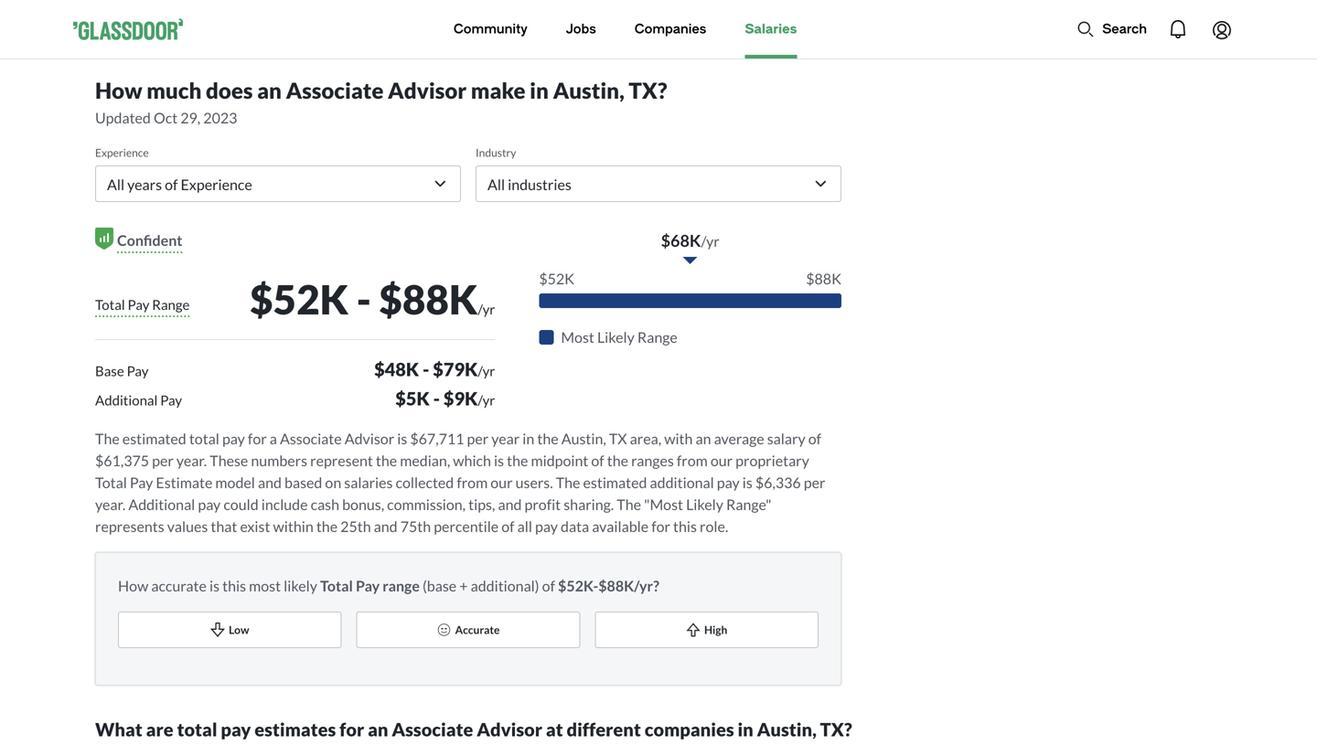 Task type: describe. For each thing, give the bounding box(es) containing it.
1 horizontal spatial $88k
[[806, 270, 842, 288]]

0 vertical spatial total
[[95, 296, 125, 313]]

year
[[492, 430, 520, 448]]

base
[[95, 363, 124, 379]]

in for different
[[738, 719, 754, 741]]

percentile
[[434, 518, 499, 536]]

additional
[[650, 474, 714, 492]]

associate inside 'the estimated total pay for a associate advisor is $67,711 per year in the austin, tx area, with an average salary of $61,375 per year. these numbers represent the median, which is the midpoint of the ranges from our proprietary total pay estimate model and based on salaries collected from our users. the estimated additional pay is $6,336 per year. additional pay could include cash bonus, commission, tips, and profit sharing. the "most likely range" represents values that exist within the 25th and 75th percentile of all pay data available for this role.'
[[280, 430, 342, 448]]

all industries
[[488, 176, 572, 193]]

salaries
[[344, 474, 393, 492]]

low button
[[118, 612, 342, 649]]

0 horizontal spatial per
[[152, 452, 174, 470]]

austin, inside 'the estimated total pay for a associate advisor is $67,711 per year in the austin, tx area, with an average salary of $61,375 per year. these numbers represent the median, which is the midpoint of the ranges from our proprietary total pay estimate model and based on salaries collected from our users. the estimated additional pay is $6,336 per year. additional pay could include cash bonus, commission, tips, and profit sharing. the "most likely range" represents values that exist within the 25th and 75th percentile of all pay data available for this role.'
[[561, 430, 606, 448]]

advisor inside 'the estimated total pay for a associate advisor is $67,711 per year in the austin, tx area, with an average salary of $61,375 per year. these numbers represent the median, which is the midpoint of the ranges from our proprietary total pay estimate model and based on salaries collected from our users. the estimated additional pay is $6,336 per year. additional pay could include cash bonus, commission, tips, and profit sharing. the "most likely range" represents values that exist within the 25th and 75th percentile of all pay data available for this role.'
[[345, 430, 394, 448]]

29,
[[180, 109, 201, 127]]

0 horizontal spatial from
[[457, 474, 488, 492]]

all
[[517, 518, 532, 536]]

the up "salaries"
[[376, 452, 397, 470]]

role.
[[700, 518, 728, 536]]

data
[[561, 518, 589, 536]]

ranges
[[631, 452, 674, 470]]

sharing.
[[564, 496, 614, 514]]

oct
[[154, 109, 178, 127]]

0 vertical spatial from
[[677, 452, 708, 470]]

2 vertical spatial for
[[340, 719, 364, 741]]

$68k / yr
[[661, 231, 720, 251]]

confident
[[117, 231, 183, 249]]

years
[[127, 176, 162, 193]]

$61,375
[[95, 452, 149, 470]]

values
[[167, 518, 208, 536]]

area,
[[630, 430, 662, 448]]

bonus,
[[342, 496, 384, 514]]

0 vertical spatial our
[[711, 452, 733, 470]]

advisor inside how much does an associate advisor make in austin, tx? updated oct 29, 2023
[[388, 77, 467, 103]]

industries
[[508, 176, 572, 193]]

this inside 'the estimated total pay for a associate advisor is $67,711 per year in the austin, tx area, with an average salary of $61,375 per year. these numbers represent the median, which is the midpoint of the ranges from our proprietary total pay estimate model and based on salaries collected from our users. the estimated additional pay is $6,336 per year. additional pay could include cash bonus, commission, tips, and profit sharing. the "most likely range" represents values that exist within the 25th and 75th percentile of all pay data available for this role.'
[[673, 518, 697, 536]]

$6,336
[[756, 474, 801, 492]]

salaries
[[745, 21, 797, 37]]

tips,
[[469, 496, 495, 514]]

0 vertical spatial experience
[[95, 146, 149, 159]]

1 vertical spatial our
[[491, 474, 513, 492]]

much
[[147, 77, 202, 103]]

available
[[592, 518, 649, 536]]

2 horizontal spatial the
[[617, 496, 641, 514]]

range
[[383, 577, 420, 595]]

pay up the range"
[[717, 474, 740, 492]]

range"
[[726, 496, 772, 514]]

tx
[[609, 430, 627, 448]]

these
[[210, 452, 248, 470]]

total for estimated
[[189, 430, 219, 448]]

yr for $79k
[[483, 363, 495, 379]]

yr for $9k
[[483, 392, 495, 408]]

$48k
[[374, 359, 419, 381]]

pay left 'estimates'
[[221, 719, 251, 741]]

$79k
[[433, 359, 478, 381]]

companies
[[645, 719, 734, 741]]

1 vertical spatial and
[[498, 496, 522, 514]]

is up the range"
[[743, 474, 753, 492]]

base pay
[[95, 363, 149, 379]]

is down year
[[494, 452, 504, 470]]

jobs link
[[566, 0, 596, 59]]

that
[[211, 518, 237, 536]]

most likely range
[[561, 328, 678, 346]]

of right salary
[[809, 430, 822, 448]]

2023
[[203, 109, 237, 127]]

0 horizontal spatial the
[[95, 430, 120, 448]]

of right midpoint
[[591, 452, 604, 470]]

range for total pay range
[[152, 296, 190, 313]]

include
[[261, 496, 308, 514]]

$5k
[[395, 388, 430, 410]]

low
[[229, 623, 249, 637]]

model
[[215, 474, 255, 492]]

1 horizontal spatial estimated
[[583, 474, 647, 492]]

industry
[[476, 146, 516, 159]]

$67,711
[[410, 430, 464, 448]]

total for are
[[177, 719, 217, 741]]

25th
[[340, 518, 371, 536]]

- for $52k
[[356, 275, 371, 323]]

in for per
[[523, 430, 535, 448]]

$88k/yr?
[[599, 577, 659, 595]]

community
[[454, 21, 528, 37]]

the down cash at the left bottom of page
[[316, 518, 338, 536]]

salary
[[767, 430, 806, 448]]

accurate button
[[357, 612, 580, 649]]

additional inside 'the estimated total pay for a associate advisor is $67,711 per year in the austin, tx area, with an average salary of $61,375 per year. these numbers represent the median, which is the midpoint of the ranges from our proprietary total pay estimate model and based on salaries collected from our users. the estimated additional pay is $6,336 per year. additional pay could include cash bonus, commission, tips, and profit sharing. the "most likely range" represents values that exist within the 25th and 75th percentile of all pay data available for this role.'
[[128, 496, 195, 514]]

exist
[[240, 518, 270, 536]]

of left all
[[502, 518, 515, 536]]

2 vertical spatial advisor
[[477, 719, 543, 741]]

- for $5k
[[433, 388, 440, 410]]

an inside how much does an associate advisor make in austin, tx? updated oct 29, 2023
[[257, 77, 282, 103]]

2 vertical spatial an
[[368, 719, 388, 741]]

does
[[206, 77, 253, 103]]

$52k-
[[558, 577, 599, 595]]

make
[[471, 77, 526, 103]]

on
[[325, 474, 341, 492]]

1 horizontal spatial experience
[[181, 176, 252, 193]]

is right accurate
[[209, 577, 220, 595]]

could
[[224, 496, 259, 514]]

range for most likely range
[[638, 328, 678, 346]]

1 horizontal spatial per
[[467, 430, 489, 448]]

total pay range
[[95, 296, 190, 313]]

- for $48k
[[423, 359, 429, 381]]

$68k
[[661, 231, 701, 251]]

0 vertical spatial for
[[248, 430, 267, 448]]

1 vertical spatial for
[[652, 518, 671, 536]]

of right years
[[165, 176, 178, 193]]

estimate
[[156, 474, 213, 492]]

commission,
[[387, 496, 466, 514]]

/ inside $68k / yr
[[701, 232, 706, 250]]



Task type: locate. For each thing, give the bounding box(es) containing it.
for down "most
[[652, 518, 671, 536]]

$52k - $88k / yr
[[250, 275, 495, 323]]

at
[[546, 719, 563, 741]]

total right the "likely"
[[320, 577, 353, 595]]

1 horizontal spatial -
[[423, 359, 429, 381]]

how
[[95, 77, 142, 103], [118, 577, 148, 595]]

/ inside $5k - $9k / yr
[[478, 392, 483, 408]]

0 vertical spatial and
[[258, 474, 282, 492]]

most
[[249, 577, 281, 595]]

represent
[[310, 452, 373, 470]]

2 vertical spatial and
[[374, 518, 398, 536]]

austin, inside how much does an associate advisor make in austin, tx? updated oct 29, 2023
[[553, 77, 625, 103]]

yr right "$9k" on the left bottom of page
[[483, 392, 495, 408]]

our up 'tips,'
[[491, 474, 513, 492]]

0 vertical spatial the
[[95, 430, 120, 448]]

0 vertical spatial an
[[257, 77, 282, 103]]

how up updated at the top left of the page
[[95, 77, 142, 103]]

1 vertical spatial an
[[696, 430, 711, 448]]

1 horizontal spatial all
[[488, 176, 505, 193]]

profit
[[525, 496, 561, 514]]

1 vertical spatial this
[[222, 577, 246, 595]]

$9k
[[444, 388, 478, 410]]

in inside how much does an associate advisor make in austin, tx? updated oct 29, 2023
[[530, 77, 549, 103]]

our
[[711, 452, 733, 470], [491, 474, 513, 492]]

how for accurate
[[118, 577, 148, 595]]

$52k for $52k
[[539, 270, 575, 288]]

0 horizontal spatial likely
[[597, 328, 635, 346]]

pay down confident
[[128, 296, 149, 313]]

0 vertical spatial total
[[189, 430, 219, 448]]

1 horizontal spatial tx?
[[820, 719, 852, 741]]

additional down the base pay on the left
[[95, 392, 158, 408]]

average
[[714, 430, 765, 448]]

companies link
[[635, 0, 707, 59]]

for left a
[[248, 430, 267, 448]]

pay right all
[[535, 518, 558, 536]]

1 horizontal spatial our
[[711, 452, 733, 470]]

tx? inside how much does an associate advisor make in austin, tx? updated oct 29, 2023
[[629, 77, 667, 103]]

is
[[397, 430, 407, 448], [494, 452, 504, 470], [743, 474, 753, 492], [209, 577, 220, 595]]

/ inside "$48k - $79k / yr"
[[478, 363, 483, 379]]

the estimated total pay for a associate advisor is $67,711 per year in the austin, tx area, with an average salary of $61,375 per year. these numbers represent the median, which is the midpoint of the ranges from our proprietary total pay estimate model and based on salaries collected from our users. the estimated additional pay is $6,336 per year. additional pay could include cash bonus, commission, tips, and profit sharing. the "most likely range" represents values that exist within the 25th and 75th percentile of all pay data available for this role.
[[95, 430, 826, 536]]

based
[[285, 474, 322, 492]]

additional pay
[[95, 392, 182, 408]]

$5k - $9k / yr
[[395, 388, 495, 410]]

the down year
[[507, 452, 528, 470]]

community link
[[454, 0, 528, 59]]

estimates
[[255, 719, 336, 741]]

total
[[95, 296, 125, 313], [95, 474, 127, 492], [320, 577, 353, 595]]

+
[[460, 577, 468, 595]]

the
[[537, 430, 559, 448], [376, 452, 397, 470], [507, 452, 528, 470], [607, 452, 629, 470], [316, 518, 338, 536]]

0 horizontal spatial year.
[[95, 496, 126, 514]]

1 horizontal spatial $52k
[[539, 270, 575, 288]]

high
[[704, 623, 728, 637]]

1 horizontal spatial and
[[374, 518, 398, 536]]

estimated up sharing.
[[583, 474, 647, 492]]

1 vertical spatial range
[[638, 328, 678, 346]]

different
[[567, 719, 641, 741]]

2 vertical spatial austin,
[[757, 719, 817, 741]]

0 vertical spatial advisor
[[388, 77, 467, 103]]

from up additional
[[677, 452, 708, 470]]

and down numbers
[[258, 474, 282, 492]]

pay down $61,375
[[130, 474, 153, 492]]

how inside how much does an associate advisor make in austin, tx? updated oct 29, 2023
[[95, 77, 142, 103]]

salaries link
[[745, 0, 797, 59]]

1 vertical spatial associate
[[280, 430, 342, 448]]

advisor left at
[[477, 719, 543, 741]]

high button
[[595, 612, 819, 649]]

yr inside $68k / yr
[[706, 232, 720, 250]]

2 horizontal spatial and
[[498, 496, 522, 514]]

1 vertical spatial the
[[556, 474, 580, 492]]

how left accurate
[[118, 577, 148, 595]]

for right 'estimates'
[[340, 719, 364, 741]]

an
[[257, 77, 282, 103], [696, 430, 711, 448], [368, 719, 388, 741]]

all years of experience
[[107, 176, 252, 193]]

pay inside 'the estimated total pay for a associate advisor is $67,711 per year in the austin, tx area, with an average salary of $61,375 per year. these numbers represent the median, which is the midpoint of the ranges from our proprietary total pay estimate model and based on salaries collected from our users. the estimated additional pay is $6,336 per year. additional pay could include cash bonus, commission, tips, and profit sharing. the "most likely range" represents values that exist within the 25th and 75th percentile of all pay data available for this role.'
[[130, 474, 153, 492]]

total right are
[[177, 719, 217, 741]]

yr right $79k
[[483, 363, 495, 379]]

austin,
[[553, 77, 625, 103], [561, 430, 606, 448], [757, 719, 817, 741]]

the down tx
[[607, 452, 629, 470]]

0 vertical spatial -
[[356, 275, 371, 323]]

0 horizontal spatial range
[[152, 296, 190, 313]]

in right year
[[523, 430, 535, 448]]

what
[[95, 719, 143, 741]]

associate inside how much does an associate advisor make in austin, tx? updated oct 29, 2023
[[286, 77, 384, 103]]

experience down 2023
[[181, 176, 252, 193]]

additional down estimate
[[128, 496, 195, 514]]

collected
[[396, 474, 454, 492]]

0 horizontal spatial for
[[248, 430, 267, 448]]

range right most
[[638, 328, 678, 346]]

per right $6,336
[[804, 474, 826, 492]]

of left $52k-
[[542, 577, 555, 595]]

1 vertical spatial experience
[[181, 176, 252, 193]]

total up these
[[189, 430, 219, 448]]

0 horizontal spatial -
[[356, 275, 371, 323]]

1 horizontal spatial year.
[[176, 452, 207, 470]]

1 vertical spatial year.
[[95, 496, 126, 514]]

0 horizontal spatial all
[[107, 176, 124, 193]]

likely inside 'the estimated total pay for a associate advisor is $67,711 per year in the austin, tx area, with an average salary of $61,375 per year. these numbers represent the median, which is the midpoint of the ranges from our proprietary total pay estimate model and based on salaries collected from our users. the estimated additional pay is $6,336 per year. additional pay could include cash bonus, commission, tips, and profit sharing. the "most likely range" represents values that exist within the 25th and 75th percentile of all pay data available for this role.'
[[686, 496, 724, 514]]

pay right base
[[127, 363, 149, 379]]

likely up role.
[[686, 496, 724, 514]]

$52k for $52k - $88k / yr
[[250, 275, 349, 323]]

1 vertical spatial estimated
[[583, 474, 647, 492]]

advisor left make
[[388, 77, 467, 103]]

1 vertical spatial from
[[457, 474, 488, 492]]

0 horizontal spatial an
[[257, 77, 282, 103]]

0 vertical spatial in
[[530, 77, 549, 103]]

numbers
[[251, 452, 307, 470]]

advisor up represent
[[345, 430, 394, 448]]

yr up "$48k - $79k / yr"
[[483, 301, 495, 317]]

how much does an associate advisor make in austin, tx? updated oct 29, 2023
[[95, 77, 667, 127]]

with
[[664, 430, 693, 448]]

2 vertical spatial per
[[804, 474, 826, 492]]

0 horizontal spatial this
[[222, 577, 246, 595]]

1 horizontal spatial range
[[638, 328, 678, 346]]

for
[[248, 430, 267, 448], [652, 518, 671, 536], [340, 719, 364, 741]]

pay for $48k
[[127, 363, 149, 379]]

1 vertical spatial additional
[[128, 496, 195, 514]]

0 vertical spatial austin,
[[553, 77, 625, 103]]

0 vertical spatial likely
[[597, 328, 635, 346]]

per up which
[[467, 430, 489, 448]]

1 vertical spatial in
[[523, 430, 535, 448]]

1 vertical spatial how
[[118, 577, 148, 595]]

/ inside $52k - $88k / yr
[[478, 301, 483, 317]]

0 vertical spatial how
[[95, 77, 142, 103]]

total inside 'the estimated total pay for a associate advisor is $67,711 per year in the austin, tx area, with an average salary of $61,375 per year. these numbers represent the median, which is the midpoint of the ranges from our proprietary total pay estimate model and based on salaries collected from our users. the estimated additional pay is $6,336 per year. additional pay could include cash bonus, commission, tips, and profit sharing. the "most likely range" represents values that exist within the 25th and 75th percentile of all pay data available for this role.'
[[189, 430, 219, 448]]

cash
[[311, 496, 339, 514]]

advisor
[[388, 77, 467, 103], [345, 430, 394, 448], [477, 719, 543, 741]]

experience down updated at the top left of the page
[[95, 146, 149, 159]]

1 vertical spatial -
[[423, 359, 429, 381]]

2 horizontal spatial for
[[652, 518, 671, 536]]

pay
[[222, 430, 245, 448], [717, 474, 740, 492], [198, 496, 221, 514], [535, 518, 558, 536], [221, 719, 251, 741]]

this
[[673, 518, 697, 536], [222, 577, 246, 595]]

most
[[561, 328, 595, 346]]

and up all
[[498, 496, 522, 514]]

0 vertical spatial tx?
[[629, 77, 667, 103]]

updated
[[95, 109, 151, 127]]

1 vertical spatial total
[[95, 474, 127, 492]]

1 horizontal spatial the
[[556, 474, 580, 492]]

-
[[356, 275, 371, 323], [423, 359, 429, 381], [433, 388, 440, 410]]

all left years
[[107, 176, 124, 193]]

the down midpoint
[[556, 474, 580, 492]]

additional
[[95, 392, 158, 408], [128, 496, 195, 514]]

yr inside $5k - $9k / yr
[[483, 392, 495, 408]]

0 vertical spatial range
[[152, 296, 190, 313]]

$52k
[[539, 270, 575, 288], [250, 275, 349, 323]]

2 horizontal spatial an
[[696, 430, 711, 448]]

1 horizontal spatial likely
[[686, 496, 724, 514]]

0 vertical spatial additional
[[95, 392, 158, 408]]

from down which
[[457, 474, 488, 492]]

year. up estimate
[[176, 452, 207, 470]]

$48k - $79k / yr
[[374, 359, 495, 381]]

total
[[189, 430, 219, 448], [177, 719, 217, 741]]

1 horizontal spatial an
[[368, 719, 388, 741]]

0 vertical spatial per
[[467, 430, 489, 448]]

1 vertical spatial advisor
[[345, 430, 394, 448]]

pay left the 'range'
[[356, 577, 380, 595]]

0 horizontal spatial our
[[491, 474, 513, 492]]

pay for $52k
[[128, 296, 149, 313]]

the up $61,375
[[95, 430, 120, 448]]

per up estimate
[[152, 452, 174, 470]]

yr right $68k in the top right of the page
[[706, 232, 720, 250]]

pay
[[128, 296, 149, 313], [127, 363, 149, 379], [160, 392, 182, 408], [130, 474, 153, 492], [356, 577, 380, 595]]

the up available
[[617, 496, 641, 514]]

companies
[[635, 21, 707, 37]]

0 vertical spatial this
[[673, 518, 697, 536]]

0 horizontal spatial and
[[258, 474, 282, 492]]

this left role.
[[673, 518, 697, 536]]

1 vertical spatial tx?
[[820, 719, 852, 741]]

what are total pay estimates for an associate advisor at different companies in austin, tx?
[[95, 719, 852, 741]]

0 horizontal spatial $88k
[[379, 275, 478, 323]]

accurate
[[151, 577, 207, 595]]

yr inside $52k - $88k / yr
[[483, 301, 495, 317]]

in right companies
[[738, 719, 754, 741]]

2 vertical spatial the
[[617, 496, 641, 514]]

0 horizontal spatial estimated
[[122, 430, 186, 448]]

jobs
[[566, 21, 596, 37]]

year. up represents
[[95, 496, 126, 514]]

the up midpoint
[[537, 430, 559, 448]]

2 vertical spatial total
[[320, 577, 353, 595]]

a
[[270, 430, 277, 448]]

2 horizontal spatial per
[[804, 474, 826, 492]]

2 horizontal spatial -
[[433, 388, 440, 410]]

/ for $88k
[[478, 301, 483, 317]]

estimated
[[122, 430, 186, 448], [583, 474, 647, 492]]

0 horizontal spatial tx?
[[629, 77, 667, 103]]

1 vertical spatial likely
[[686, 496, 724, 514]]

75th
[[400, 518, 431, 536]]

is up the median,
[[397, 430, 407, 448]]

midpoint
[[531, 452, 589, 470]]

0 vertical spatial estimated
[[122, 430, 186, 448]]

additional)
[[471, 577, 539, 595]]

1 horizontal spatial from
[[677, 452, 708, 470]]

an right does
[[257, 77, 282, 103]]

from
[[677, 452, 708, 470], [457, 474, 488, 492]]

accurate
[[455, 623, 500, 637]]

pay up estimate
[[160, 392, 182, 408]]

0 horizontal spatial $52k
[[250, 275, 349, 323]]

1 horizontal spatial for
[[340, 719, 364, 741]]

an right 'estimates'
[[368, 719, 388, 741]]

range down confident
[[152, 296, 190, 313]]

0 vertical spatial year.
[[176, 452, 207, 470]]

1 horizontal spatial this
[[673, 518, 697, 536]]

pay up that
[[198, 496, 221, 514]]

search
[[1103, 21, 1147, 37]]

1 vertical spatial total
[[177, 719, 217, 741]]

(base
[[423, 577, 457, 595]]

"most
[[644, 496, 683, 514]]

our down the average
[[711, 452, 733, 470]]

represents
[[95, 518, 164, 536]]

and right 25th
[[374, 518, 398, 536]]

total up base
[[95, 296, 125, 313]]

total down $61,375
[[95, 474, 127, 492]]

pay for $5k
[[160, 392, 182, 408]]

/ for $9k
[[478, 392, 483, 408]]

likely
[[284, 577, 317, 595]]

all down "industry"
[[488, 176, 505, 193]]

tx?
[[629, 77, 667, 103], [820, 719, 852, 741]]

likely right most
[[597, 328, 635, 346]]

an inside 'the estimated total pay for a associate advisor is $67,711 per year in the austin, tx area, with an average salary of $61,375 per year. these numbers represent the median, which is the midpoint of the ranges from our proprietary total pay estimate model and based on salaries collected from our users. the estimated additional pay is $6,336 per year. additional pay could include cash bonus, commission, tips, and profit sharing. the "most likely range" represents values that exist within the 25th and 75th percentile of all pay data available for this role.'
[[696, 430, 711, 448]]

an right with
[[696, 430, 711, 448]]

are
[[146, 719, 173, 741]]

in right make
[[530, 77, 549, 103]]

how for much
[[95, 77, 142, 103]]

yr inside "$48k - $79k / yr"
[[483, 363, 495, 379]]

in inside 'the estimated total pay for a associate advisor is $67,711 per year in the austin, tx area, with an average salary of $61,375 per year. these numbers represent the median, which is the midpoint of the ranges from our proprietary total pay estimate model and based on salaries collected from our users. the estimated additional pay is $6,336 per year. additional pay could include cash bonus, commission, tips, and profit sharing. the "most likely range" represents values that exist within the 25th and 75th percentile of all pay data available for this role.'
[[523, 430, 535, 448]]

2 vertical spatial in
[[738, 719, 754, 741]]

range
[[152, 296, 190, 313], [638, 328, 678, 346]]

total inside 'the estimated total pay for a associate advisor is $67,711 per year in the austin, tx area, with an average salary of $61,375 per year. these numbers represent the median, which is the midpoint of the ranges from our proprietary total pay estimate model and based on salaries collected from our users. the estimated additional pay is $6,336 per year. additional pay could include cash bonus, commission, tips, and profit sharing. the "most likely range" represents values that exist within the 25th and 75th percentile of all pay data available for this role.'
[[95, 474, 127, 492]]

2 all from the left
[[488, 176, 505, 193]]

which
[[453, 452, 491, 470]]

1 vertical spatial austin,
[[561, 430, 606, 448]]

all for all industries
[[488, 176, 505, 193]]

in
[[530, 77, 549, 103], [523, 430, 535, 448], [738, 719, 754, 741]]

1 vertical spatial per
[[152, 452, 174, 470]]

proprietary
[[736, 452, 810, 470]]

0 vertical spatial associate
[[286, 77, 384, 103]]

pay up these
[[222, 430, 245, 448]]

users.
[[516, 474, 553, 492]]

0 horizontal spatial experience
[[95, 146, 149, 159]]

2 vertical spatial associate
[[392, 719, 473, 741]]

median,
[[400, 452, 450, 470]]

/ for $79k
[[478, 363, 483, 379]]

search button
[[1068, 11, 1156, 48]]

1 all from the left
[[107, 176, 124, 193]]

this left most
[[222, 577, 246, 595]]

estimated up $61,375
[[122, 430, 186, 448]]

yr for $88k
[[483, 301, 495, 317]]

2 vertical spatial -
[[433, 388, 440, 410]]

all for all years of experience
[[107, 176, 124, 193]]



Task type: vqa. For each thing, say whether or not it's contained in the screenshot.


